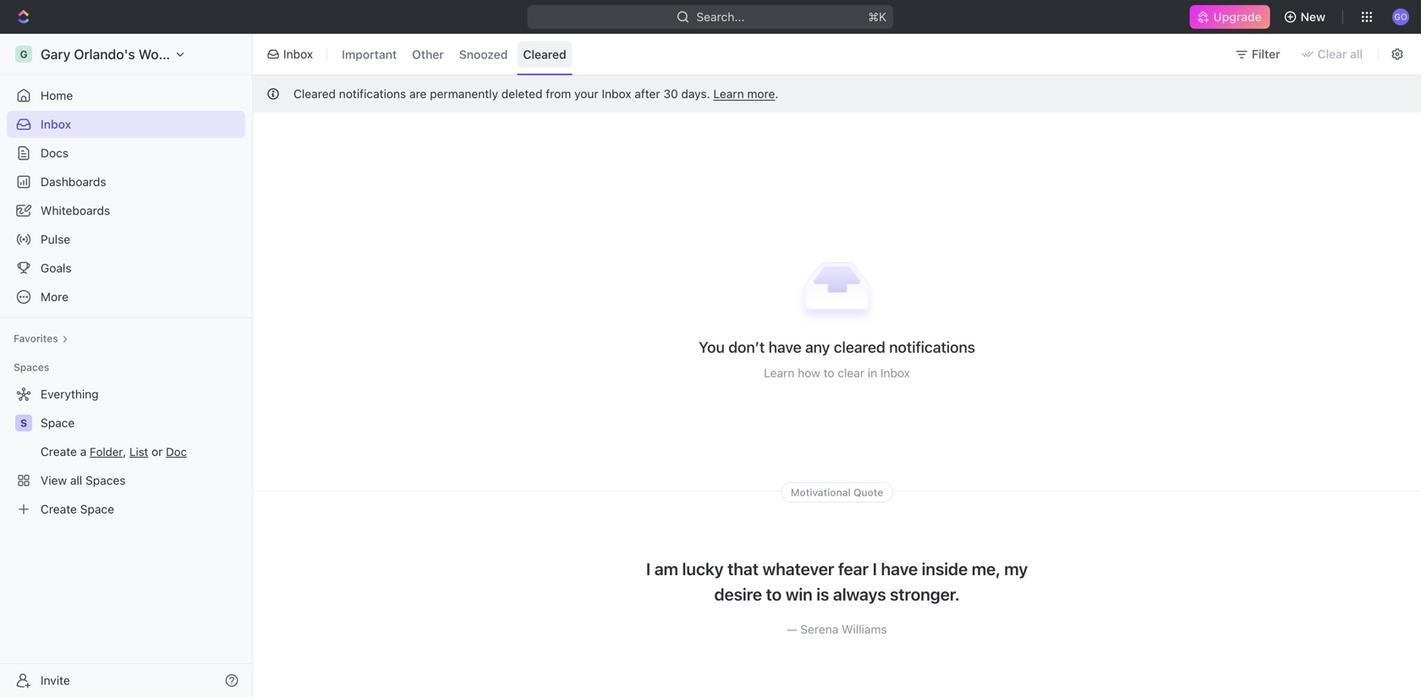 Task type: vqa. For each thing, say whether or not it's contained in the screenshot.
PULSE link
yes



Task type: locate. For each thing, give the bounding box(es) containing it.
1 i from the left
[[646, 559, 651, 579]]

am
[[655, 559, 679, 579]]

have inside i am lucky that whatever fear i have inside me, my desire to win is always stronger.
[[881, 559, 918, 579]]

to right how
[[824, 366, 835, 380]]

inbox inside "link"
[[41, 117, 71, 131]]

cleared inside button
[[523, 47, 567, 61]]

whatever
[[763, 559, 835, 579]]

permanently
[[430, 87, 498, 101]]

spaces down the favorites
[[14, 361, 49, 373]]

in
[[868, 366, 878, 380]]

clear
[[1318, 47, 1347, 61]]

0 vertical spatial all
[[1350, 47, 1363, 61]]

1 horizontal spatial have
[[881, 559, 918, 579]]

a
[[80, 445, 87, 459]]

learn how to clear in inbox
[[764, 366, 910, 380]]

s
[[20, 417, 27, 429]]

1 horizontal spatial i
[[873, 559, 877, 579]]

gary orlando's workspace
[[41, 46, 209, 62]]

learn
[[714, 87, 744, 101], [764, 366, 795, 380]]

invite
[[41, 674, 70, 688]]

other
[[412, 47, 444, 61]]

notifications
[[339, 87, 406, 101], [889, 338, 976, 356]]

view
[[41, 473, 67, 487]]

create left 'a'
[[41, 445, 77, 459]]

gary orlando's workspace, , element
[[15, 46, 32, 63]]

create for create a folder , list or doc
[[41, 445, 77, 459]]

1 vertical spatial spaces
[[86, 473, 126, 487]]

i
[[646, 559, 651, 579], [873, 559, 877, 579]]

learn left more
[[714, 87, 744, 101]]

any
[[805, 338, 830, 356]]

snoozed button
[[453, 41, 514, 67]]

deleted
[[502, 87, 543, 101]]

filter
[[1252, 47, 1281, 61]]

space down the everything
[[41, 416, 75, 430]]

cleared
[[523, 47, 567, 61], [294, 87, 336, 101]]

1 vertical spatial cleared
[[294, 87, 336, 101]]

— serena williams
[[787, 622, 887, 636]]

pulse
[[41, 232, 70, 246]]

1 horizontal spatial spaces
[[86, 473, 126, 487]]

important
[[342, 47, 397, 61]]

you don't have any cleared notifications
[[699, 338, 976, 356]]

learn left how
[[764, 366, 795, 380]]

don't
[[729, 338, 765, 356]]

2 create from the top
[[41, 502, 77, 516]]

tree
[[7, 381, 245, 523]]

after
[[635, 87, 660, 101]]

create down view
[[41, 502, 77, 516]]

goals link
[[7, 255, 245, 282]]

0 horizontal spatial spaces
[[14, 361, 49, 373]]

space
[[41, 416, 75, 430], [80, 502, 114, 516]]

0 horizontal spatial cleared
[[294, 87, 336, 101]]

0 horizontal spatial learn
[[714, 87, 744, 101]]

1 horizontal spatial all
[[1350, 47, 1363, 61]]

motivational quote
[[791, 487, 884, 498]]

1 horizontal spatial cleared
[[523, 47, 567, 61]]

notifications down 'important' "button"
[[339, 87, 406, 101]]

have left any
[[769, 338, 802, 356]]

0 horizontal spatial have
[[769, 338, 802, 356]]

tab list
[[333, 30, 576, 78]]

favorites
[[14, 333, 58, 344]]

0 vertical spatial space
[[41, 416, 75, 430]]

more button
[[7, 283, 245, 311]]

inbox left 'important' "button"
[[283, 47, 313, 61]]

all
[[1350, 47, 1363, 61], [70, 473, 82, 487]]

inbox down "home"
[[41, 117, 71, 131]]

all for view
[[70, 473, 82, 487]]

go
[[1395, 12, 1408, 21]]

1 create from the top
[[41, 445, 77, 459]]

go button
[[1388, 3, 1415, 30]]

1 horizontal spatial space
[[80, 502, 114, 516]]

0 vertical spatial have
[[769, 338, 802, 356]]

inbox link
[[7, 111, 245, 138]]

learn more link
[[714, 87, 775, 101]]

1 vertical spatial have
[[881, 559, 918, 579]]

0 vertical spatial cleared
[[523, 47, 567, 61]]

more
[[747, 87, 775, 101]]

have
[[769, 338, 802, 356], [881, 559, 918, 579]]

0 vertical spatial notifications
[[339, 87, 406, 101]]

all right clear
[[1350, 47, 1363, 61]]

0 vertical spatial create
[[41, 445, 77, 459]]

all inside button
[[1350, 47, 1363, 61]]

space down view all spaces
[[80, 502, 114, 516]]

home link
[[7, 82, 245, 109]]

tree containing everything
[[7, 381, 245, 523]]

docs link
[[7, 140, 245, 167]]

create a folder , list or doc
[[41, 445, 187, 459]]

0 horizontal spatial to
[[766, 584, 782, 604]]

create for create space
[[41, 502, 77, 516]]

.
[[775, 87, 779, 101]]

spaces down folder button at the bottom of the page
[[86, 473, 126, 487]]

my
[[1005, 559, 1028, 579]]

create
[[41, 445, 77, 459], [41, 502, 77, 516]]

1 vertical spatial to
[[766, 584, 782, 604]]

cleared button
[[517, 41, 573, 67]]

cleared
[[834, 338, 886, 356]]

1 horizontal spatial learn
[[764, 366, 795, 380]]

1 vertical spatial space
[[80, 502, 114, 516]]

0 horizontal spatial all
[[70, 473, 82, 487]]

all for clear
[[1350, 47, 1363, 61]]

view all spaces
[[41, 473, 126, 487]]

notifications right cleared
[[889, 338, 976, 356]]

to left win at the bottom right
[[766, 584, 782, 604]]

your
[[575, 87, 599, 101]]

,
[[123, 445, 126, 459]]

i left am
[[646, 559, 651, 579]]

all inside 'link'
[[70, 473, 82, 487]]

1 vertical spatial all
[[70, 473, 82, 487]]

list button
[[130, 445, 148, 459]]

home
[[41, 88, 73, 102]]

1 vertical spatial create
[[41, 502, 77, 516]]

all right view
[[70, 473, 82, 487]]

1 vertical spatial learn
[[764, 366, 795, 380]]

folder
[[90, 445, 123, 459]]

you
[[699, 338, 725, 356]]

inbox
[[283, 47, 313, 61], [602, 87, 632, 101], [41, 117, 71, 131], [881, 366, 910, 380]]

0 vertical spatial to
[[824, 366, 835, 380]]

to inside i am lucky that whatever fear i have inside me, my desire to win is always stronger.
[[766, 584, 782, 604]]

i right fear
[[873, 559, 877, 579]]

dashboards
[[41, 175, 106, 189]]

have up stronger.
[[881, 559, 918, 579]]

clear all button
[[1294, 41, 1373, 68]]

goals
[[41, 261, 72, 275]]

to
[[824, 366, 835, 380], [766, 584, 782, 604]]

0 horizontal spatial i
[[646, 559, 651, 579]]

spaces
[[14, 361, 49, 373], [86, 473, 126, 487]]

1 vertical spatial notifications
[[889, 338, 976, 356]]



Task type: describe. For each thing, give the bounding box(es) containing it.
2 i from the left
[[873, 559, 877, 579]]

space link
[[41, 410, 242, 437]]

win
[[786, 584, 813, 604]]

everything link
[[7, 381, 242, 408]]

days.
[[681, 87, 710, 101]]

inbox right in
[[881, 366, 910, 380]]

doc
[[166, 445, 187, 459]]

learn how to clear in inbox link
[[764, 366, 910, 380]]

whiteboards
[[41, 204, 110, 217]]

spaces inside view all spaces 'link'
[[86, 473, 126, 487]]

serena
[[801, 622, 839, 636]]

space, , element
[[15, 415, 32, 432]]

other button
[[406, 41, 450, 67]]

snoozed
[[459, 47, 508, 61]]

more
[[41, 290, 69, 304]]

tab list containing important
[[333, 30, 576, 78]]

0 vertical spatial learn
[[714, 87, 744, 101]]

fear
[[838, 559, 869, 579]]

or
[[152, 445, 163, 459]]

0 horizontal spatial notifications
[[339, 87, 406, 101]]

30
[[664, 87, 678, 101]]

0 horizontal spatial space
[[41, 416, 75, 430]]

create space
[[41, 502, 114, 516]]

tree inside sidebar navigation
[[7, 381, 245, 523]]

stronger.
[[890, 584, 960, 604]]

orlando's
[[74, 46, 135, 62]]

how
[[798, 366, 821, 380]]

—
[[787, 622, 797, 636]]

inbox right 'your'
[[602, 87, 632, 101]]

dashboards link
[[7, 168, 245, 195]]

lucky
[[682, 559, 724, 579]]

is
[[817, 584, 830, 604]]

pulse link
[[7, 226, 245, 253]]

list
[[130, 445, 148, 459]]

⌘k
[[869, 10, 887, 24]]

0 vertical spatial spaces
[[14, 361, 49, 373]]

quote
[[854, 487, 884, 498]]

important button
[[336, 41, 403, 67]]

everything
[[41, 387, 99, 401]]

whiteboards link
[[7, 197, 245, 224]]

sidebar navigation
[[0, 34, 256, 697]]

cleared for cleared notifications are permanently deleted from your inbox after 30 days. learn more .
[[294, 87, 336, 101]]

gary
[[41, 46, 71, 62]]

williams
[[842, 622, 887, 636]]

folder button
[[90, 445, 123, 459]]

cleared notifications are permanently deleted from your inbox after 30 days. learn more .
[[294, 87, 779, 101]]

clear
[[838, 366, 865, 380]]

are
[[410, 87, 427, 101]]

cleared for cleared
[[523, 47, 567, 61]]

clear all
[[1318, 47, 1363, 61]]

upgrade link
[[1190, 5, 1271, 29]]

me,
[[972, 559, 1001, 579]]

docs
[[41, 146, 69, 160]]

search...
[[697, 10, 745, 24]]

motivational
[[791, 487, 851, 498]]

view all spaces link
[[7, 467, 242, 494]]

1 horizontal spatial to
[[824, 366, 835, 380]]

new button
[[1277, 3, 1336, 30]]

favorites button
[[7, 328, 75, 349]]

desire
[[715, 584, 762, 604]]

inside
[[922, 559, 968, 579]]

always
[[833, 584, 886, 604]]

1 horizontal spatial notifications
[[889, 338, 976, 356]]

upgrade
[[1214, 10, 1262, 24]]

from
[[546, 87, 571, 101]]

new
[[1301, 10, 1326, 24]]

workspace
[[139, 46, 209, 62]]

filter button
[[1228, 41, 1291, 68]]

that
[[728, 559, 759, 579]]

create space link
[[7, 496, 242, 523]]

i am lucky that whatever fear i have inside me, my desire to win is always stronger.
[[646, 559, 1028, 604]]

g
[[20, 48, 28, 60]]

doc button
[[166, 445, 187, 459]]



